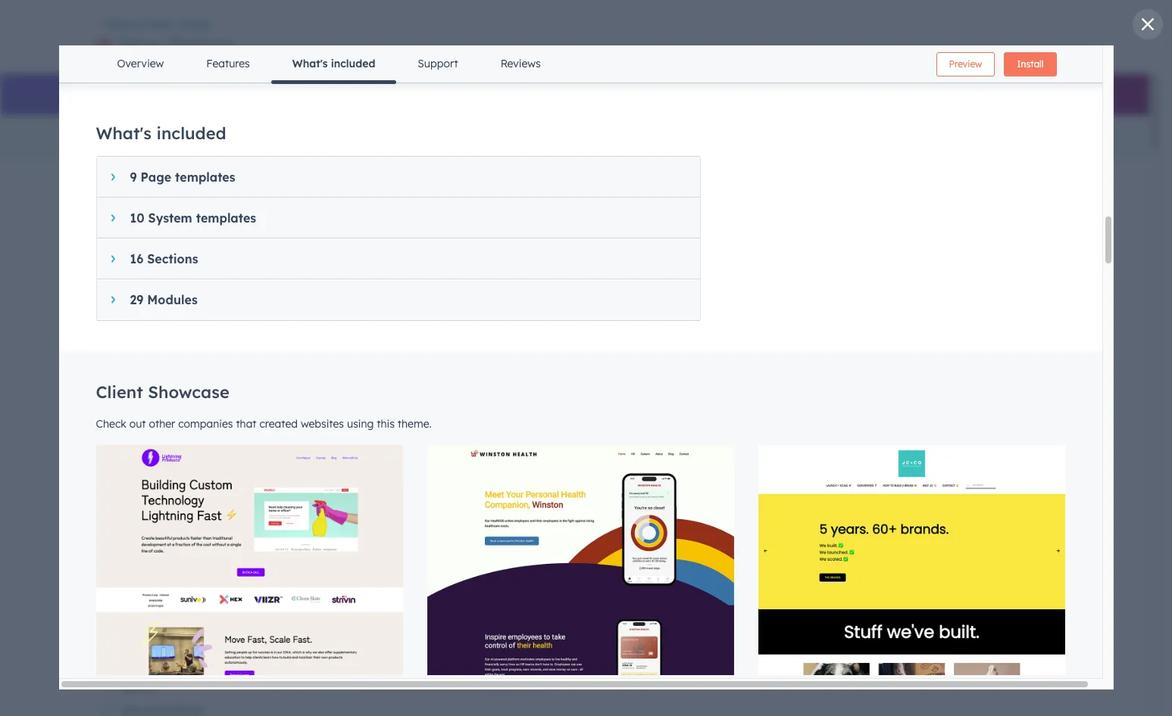 Task type: describe. For each thing, give the bounding box(es) containing it.
back
[[107, 19, 129, 31]]

themes
[[169, 34, 235, 57]]

theme
[[144, 19, 175, 31]]

close image
[[1142, 18, 1154, 30]]



Task type: vqa. For each thing, say whether or not it's contained in the screenshot.
shop at the left top of page
yes



Task type: locate. For each thing, give the bounding box(es) containing it.
shop
[[120, 34, 164, 57]]

to
[[132, 19, 142, 31]]

shop themes
[[120, 34, 235, 57]]

back to theme library
[[107, 19, 211, 31]]

library
[[178, 19, 211, 31]]

back to theme library link
[[95, 19, 211, 31]]



